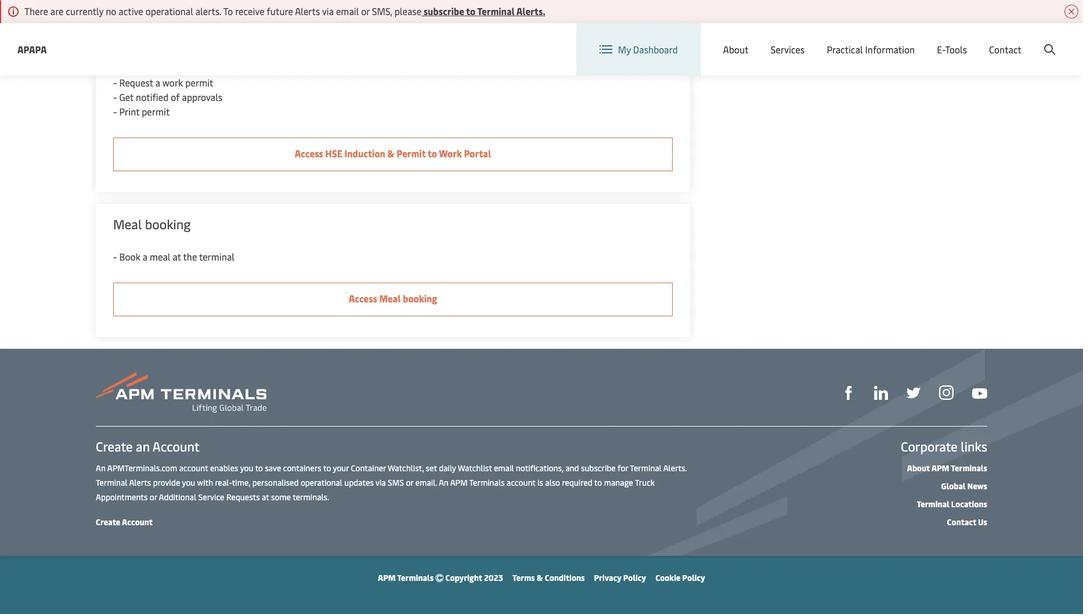 Task type: vqa. For each thing, say whether or not it's contained in the screenshot.
the middle Los
no



Task type: locate. For each thing, give the bounding box(es) containing it.
subscribe inside an apmterminals.com account enables you to save containers to your container watchlist, set daily watchlist email notifications, and subscribe for terminal alerts. terminal alerts provide you with real-time, personalised operational updates via sms or email. an apm terminals account is also required to manage truck appointments or additional service requests at some terminals.
[[581, 463, 616, 474]]

0 horizontal spatial booking
[[145, 215, 191, 233]]

subscribe left for
[[581, 463, 616, 474]]

global inside button
[[859, 34, 886, 47]]

create account
[[96, 517, 153, 528]]

manage
[[604, 477, 633, 488]]

0 vertical spatial global
[[859, 34, 886, 47]]

permit up approvals
[[185, 76, 213, 89]]

0 vertical spatial an
[[96, 463, 106, 474]]

0 vertical spatial via
[[322, 5, 334, 17]]

account down "appointments" on the bottom left of the page
[[122, 517, 153, 528]]

2 vertical spatial apm
[[378, 572, 396, 583]]

0 horizontal spatial operational
[[146, 5, 193, 17]]

alerts right future
[[295, 5, 320, 17]]

login / create account link
[[946, 23, 1061, 57]]

1 horizontal spatial global
[[941, 481, 966, 492]]

1 horizontal spatial policy
[[682, 572, 705, 583]]

a inside - request a work permit - get notified of approvals - print permit
[[155, 76, 160, 89]]

and
[[565, 463, 579, 474]]

0 vertical spatial subscribe
[[424, 5, 464, 17]]

contact for contact us
[[947, 517, 976, 528]]

access
[[295, 147, 323, 160], [349, 292, 377, 305]]

us
[[978, 517, 987, 528]]

1 vertical spatial access
[[349, 292, 377, 305]]

0 horizontal spatial email
[[336, 5, 359, 17]]

& right the terms
[[537, 572, 543, 583]]

set
[[426, 463, 437, 474]]

email
[[336, 5, 359, 17], [494, 463, 514, 474]]

0 horizontal spatial a
[[143, 250, 147, 263]]

0 vertical spatial terminals
[[951, 463, 987, 474]]

my dashboard button
[[599, 23, 678, 75]]

real-
[[215, 477, 232, 488]]

instagram link
[[939, 385, 954, 400]]

terminal locations link
[[917, 499, 987, 510]]

2 vertical spatial account
[[122, 517, 153, 528]]

terminals.
[[293, 492, 329, 503]]

at left some
[[262, 492, 269, 503]]

1 vertical spatial via
[[375, 477, 386, 488]]

1 horizontal spatial operational
[[301, 477, 342, 488]]

permit down notified
[[142, 105, 170, 118]]

/
[[992, 34, 996, 47]]

- left get
[[113, 91, 117, 103]]

create for create account
[[96, 517, 120, 528]]

0 vertical spatial account
[[179, 463, 208, 474]]

meal
[[150, 250, 170, 263]]

- left book
[[113, 250, 117, 263]]

via
[[322, 5, 334, 17], [375, 477, 386, 488]]

fill 44 link
[[907, 385, 921, 400]]

additional
[[159, 492, 196, 503]]

subscribe
[[424, 5, 464, 17], [581, 463, 616, 474]]

1 vertical spatial about
[[907, 463, 930, 474]]

for
[[618, 463, 628, 474]]

1 horizontal spatial terminals
[[469, 477, 505, 488]]

0 vertical spatial or
[[361, 5, 370, 17]]

an apmterminals.com account enables you to save containers to your container watchlist, set daily watchlist email notifications, and subscribe for terminal alerts. terminal alerts provide you with real-time, personalised operational updates via sms or email. an apm terminals account is also required to manage truck appointments or additional service requests at some terminals.
[[96, 463, 687, 503]]

1 horizontal spatial a
[[155, 76, 160, 89]]

1 vertical spatial account
[[507, 477, 536, 488]]

email left sms,
[[336, 5, 359, 17]]

1 vertical spatial meal
[[379, 292, 401, 305]]

0 horizontal spatial at
[[173, 250, 181, 263]]

or right sms
[[406, 477, 413, 488]]

1 horizontal spatial alerts.
[[663, 463, 687, 474]]

1 horizontal spatial or
[[361, 5, 370, 17]]

an down daily
[[439, 477, 448, 488]]

1 vertical spatial alerts
[[129, 477, 151, 488]]

contact for contact
[[989, 43, 1022, 56]]

terminals up "global news"
[[951, 463, 987, 474]]

1 vertical spatial an
[[439, 477, 448, 488]]

account up with
[[179, 463, 208, 474]]

email right the watchlist
[[494, 463, 514, 474]]

also
[[545, 477, 560, 488]]

ⓒ
[[435, 572, 444, 583]]

e-tools button
[[937, 23, 967, 75]]

- request a work permit - get notified of approvals - print permit
[[113, 76, 222, 118]]

about for about apm terminals
[[907, 463, 930, 474]]

0 horizontal spatial or
[[150, 492, 157, 503]]

account right contact popup button
[[1027, 34, 1061, 47]]

2 horizontal spatial or
[[406, 477, 413, 488]]

no
[[106, 5, 116, 17]]

policy
[[623, 572, 646, 583], [682, 572, 705, 583]]

privacy policy
[[594, 572, 646, 583]]

contact button
[[989, 23, 1022, 75]]

1 vertical spatial &
[[537, 572, 543, 583]]

2 vertical spatial create
[[96, 517, 120, 528]]

linkedin image
[[874, 386, 888, 400]]

apm inside an apmterminals.com account enables you to save containers to your container watchlist, set daily watchlist email notifications, and subscribe for terminal alerts. terminal alerts provide you with real-time, personalised operational updates via sms or email. an apm terminals account is also required to manage truck appointments or additional service requests at some terminals.
[[450, 477, 468, 488]]

2 horizontal spatial apm
[[932, 463, 949, 474]]

apm
[[932, 463, 949, 474], [450, 477, 468, 488], [378, 572, 396, 583]]

1 vertical spatial subscribe
[[581, 463, 616, 474]]

1 vertical spatial contact
[[947, 517, 976, 528]]

conditions
[[545, 572, 585, 583]]

you up time, at the left bottom of the page
[[240, 463, 253, 474]]

a left meal
[[143, 250, 147, 263]]

1 horizontal spatial email
[[494, 463, 514, 474]]

1 vertical spatial operational
[[301, 477, 342, 488]]

sms
[[388, 477, 404, 488]]

or
[[361, 5, 370, 17], [406, 477, 413, 488], [150, 492, 157, 503]]

- left request
[[113, 76, 117, 89]]

subscribe right please on the left of page
[[424, 5, 464, 17]]

cookie policy link
[[655, 572, 705, 583]]

4 - from the top
[[113, 250, 117, 263]]

0 horizontal spatial policy
[[623, 572, 646, 583]]

access hse induction & permit to work portal
[[295, 147, 491, 160]]

please
[[394, 5, 421, 17]]

account left the is
[[507, 477, 536, 488]]

0 horizontal spatial alerts
[[129, 477, 151, 488]]

terms & conditions link
[[512, 572, 585, 583]]

create left an
[[96, 438, 133, 455]]

- left the print
[[113, 105, 117, 118]]

0 horizontal spatial about
[[723, 43, 749, 56]]

e-
[[937, 43, 945, 56]]

apm down daily
[[450, 477, 468, 488]]

email inside an apmterminals.com account enables you to save containers to your container watchlist, set daily watchlist email notifications, and subscribe for terminal alerts. terminal alerts provide you with real-time, personalised operational updates via sms or email. an apm terminals account is also required to manage truck appointments or additional service requests at some terminals.
[[494, 463, 514, 474]]

0 vertical spatial contact
[[989, 43, 1022, 56]]

0 vertical spatial at
[[173, 250, 181, 263]]

1 horizontal spatial alerts
[[295, 5, 320, 17]]

0 vertical spatial permit
[[185, 76, 213, 89]]

at left the
[[173, 250, 181, 263]]

& left permit
[[387, 147, 395, 160]]

0 vertical spatial meal
[[113, 215, 142, 233]]

2 horizontal spatial terminals
[[951, 463, 987, 474]]

apm left ⓒ
[[378, 572, 396, 583]]

create for create an account
[[96, 438, 133, 455]]

you left with
[[182, 477, 195, 488]]

1 horizontal spatial subscribe
[[581, 463, 616, 474]]

1 vertical spatial create
[[96, 438, 133, 455]]

e-tools
[[937, 43, 967, 56]]

0 horizontal spatial &
[[387, 147, 395, 160]]

create down "appointments" on the bottom left of the page
[[96, 517, 120, 528]]

0 vertical spatial access
[[295, 147, 323, 160]]

1 horizontal spatial access
[[349, 292, 377, 305]]

there are currently no active operational alerts. to receive future alerts via email or sms, please subscribe to terminal alerts.
[[24, 5, 545, 17]]

to
[[466, 5, 475, 17], [428, 147, 437, 160], [255, 463, 263, 474], [323, 463, 331, 474], [594, 477, 602, 488]]

1 horizontal spatial &
[[537, 572, 543, 583]]

operational up terminals. at the bottom left
[[301, 477, 342, 488]]

policy right the privacy at bottom
[[623, 572, 646, 583]]

0 vertical spatial account
[[1027, 34, 1061, 47]]

an
[[136, 438, 150, 455]]

or left sms,
[[361, 5, 370, 17]]

switch location button
[[738, 34, 822, 46]]

hse
[[325, 147, 342, 160]]

1 horizontal spatial an
[[439, 477, 448, 488]]

0 horizontal spatial terminals
[[397, 572, 434, 583]]

1 horizontal spatial about
[[907, 463, 930, 474]]

or down the provide
[[150, 492, 157, 503]]

-
[[113, 76, 117, 89], [113, 91, 117, 103], [113, 105, 117, 118], [113, 250, 117, 263]]

some
[[271, 492, 291, 503]]

1 vertical spatial a
[[143, 250, 147, 263]]

&
[[387, 147, 395, 160], [537, 572, 543, 583]]

about down corporate
[[907, 463, 930, 474]]

watchlist
[[458, 463, 492, 474]]

access hse induction & permit to work portal link
[[113, 138, 673, 171]]

0 horizontal spatial permit
[[142, 105, 170, 118]]

policy for cookie policy
[[682, 572, 705, 583]]

create right /
[[998, 34, 1025, 47]]

access meal booking link
[[113, 283, 673, 316]]

1 horizontal spatial account
[[507, 477, 536, 488]]

about button
[[723, 23, 749, 75]]

1 vertical spatial global
[[941, 481, 966, 492]]

access inside access meal booking link
[[349, 292, 377, 305]]

alerts down the apmterminals.com
[[129, 477, 151, 488]]

via left sms
[[375, 477, 386, 488]]

global
[[859, 34, 886, 47], [941, 481, 966, 492]]

create account link
[[96, 517, 153, 528]]

an
[[96, 463, 106, 474], [439, 477, 448, 488]]

terminals down the watchlist
[[469, 477, 505, 488]]

1 horizontal spatial via
[[375, 477, 386, 488]]

0 vertical spatial alerts.
[[516, 5, 545, 17]]

1 vertical spatial you
[[182, 477, 195, 488]]

future
[[267, 5, 293, 17]]

0 vertical spatial about
[[723, 43, 749, 56]]

time,
[[232, 477, 250, 488]]

1 vertical spatial email
[[494, 463, 514, 474]]

terminal
[[477, 5, 515, 17], [630, 463, 662, 474], [96, 477, 127, 488], [917, 499, 949, 510]]

contact us link
[[947, 517, 987, 528]]

0 horizontal spatial apm
[[378, 572, 396, 583]]

0 vertical spatial booking
[[145, 215, 191, 233]]

access for access hse induction & permit to work portal
[[295, 147, 323, 160]]

1 vertical spatial alerts.
[[663, 463, 687, 474]]

1 horizontal spatial at
[[262, 492, 269, 503]]

1 horizontal spatial booking
[[403, 292, 437, 305]]

1 vertical spatial apm
[[450, 477, 468, 488]]

account right an
[[152, 438, 200, 455]]

1 policy from the left
[[623, 572, 646, 583]]

policy right cookie
[[682, 572, 705, 583]]

1 horizontal spatial apm
[[450, 477, 468, 488]]

operational right active
[[146, 5, 193, 17]]

about left switch
[[723, 43, 749, 56]]

0 vertical spatial email
[[336, 5, 359, 17]]

1 horizontal spatial you
[[240, 463, 253, 474]]

0 horizontal spatial meal
[[113, 215, 142, 233]]

0 horizontal spatial contact
[[947, 517, 976, 528]]

youtube image
[[972, 388, 987, 399]]

a left work
[[155, 76, 160, 89]]

0 vertical spatial a
[[155, 76, 160, 89]]

login
[[967, 34, 990, 47]]

0 vertical spatial you
[[240, 463, 253, 474]]

an up "appointments" on the bottom left of the page
[[96, 463, 106, 474]]

subscribe to terminal alerts. link
[[421, 5, 545, 17]]

get
[[119, 91, 134, 103]]

work
[[162, 76, 183, 89]]

via right future
[[322, 5, 334, 17]]

global news link
[[941, 481, 987, 492]]

contact
[[989, 43, 1022, 56], [947, 517, 976, 528]]

links
[[961, 438, 987, 455]]

1 vertical spatial at
[[262, 492, 269, 503]]

apm down corporate links
[[932, 463, 949, 474]]

1 horizontal spatial meal
[[379, 292, 401, 305]]

0 horizontal spatial access
[[295, 147, 323, 160]]

access inside access hse induction & permit to work portal link
[[295, 147, 323, 160]]

the
[[183, 250, 197, 263]]

policy for privacy policy
[[623, 572, 646, 583]]

apmterminals.com
[[107, 463, 177, 474]]

0 vertical spatial &
[[387, 147, 395, 160]]

2 vertical spatial or
[[150, 492, 157, 503]]

global menu button
[[834, 23, 924, 58]]

alerts. inside an apmterminals.com account enables you to save containers to your container watchlist, set daily watchlist email notifications, and subscribe for terminal alerts. terminal alerts provide you with real-time, personalised operational updates via sms or email. an apm terminals account is also required to manage truck appointments or additional service requests at some terminals.
[[663, 463, 687, 474]]

alerts inside an apmterminals.com account enables you to save containers to your container watchlist, set daily watchlist email notifications, and subscribe for terminal alerts. terminal alerts provide you with real-time, personalised operational updates via sms or email. an apm terminals account is also required to manage truck appointments or additional service requests at some terminals.
[[129, 477, 151, 488]]

2 policy from the left
[[682, 572, 705, 583]]

save
[[265, 463, 281, 474]]

0 horizontal spatial via
[[322, 5, 334, 17]]

terminals left ⓒ
[[397, 572, 434, 583]]

privacy
[[594, 572, 621, 583]]

1 - from the top
[[113, 76, 117, 89]]

facebook image
[[842, 386, 856, 400]]

0 horizontal spatial global
[[859, 34, 886, 47]]

1 vertical spatial booking
[[403, 292, 437, 305]]



Task type: describe. For each thing, give the bounding box(es) containing it.
linkedin__x28_alt_x29__3_ link
[[874, 385, 888, 400]]

about apm terminals
[[907, 463, 987, 474]]

you tube link
[[972, 385, 987, 400]]

0 vertical spatial operational
[[146, 5, 193, 17]]

apm terminals ⓒ copyright 2023
[[378, 572, 503, 583]]

containers
[[283, 463, 321, 474]]

terms & conditions
[[512, 572, 585, 583]]

email.
[[415, 477, 437, 488]]

notified
[[136, 91, 169, 103]]

practical information button
[[827, 23, 915, 75]]

0 horizontal spatial alerts.
[[516, 5, 545, 17]]

twitter image
[[907, 386, 921, 400]]

global news
[[941, 481, 987, 492]]

services button
[[771, 23, 805, 75]]

watchlist,
[[388, 463, 424, 474]]

0 vertical spatial alerts
[[295, 5, 320, 17]]

with
[[197, 477, 213, 488]]

at inside an apmterminals.com account enables you to save containers to your container watchlist, set daily watchlist email notifications, and subscribe for terminal alerts. terminal alerts provide you with real-time, personalised operational updates via sms or email. an apm terminals account is also required to manage truck appointments or additional service requests at some terminals.
[[262, 492, 269, 503]]

updates
[[344, 477, 374, 488]]

create an account
[[96, 438, 200, 455]]

requests
[[226, 492, 260, 503]]

0 horizontal spatial an
[[96, 463, 106, 474]]

daily
[[439, 463, 456, 474]]

terminal locations
[[917, 499, 987, 510]]

1 vertical spatial or
[[406, 477, 413, 488]]

1 vertical spatial permit
[[142, 105, 170, 118]]

about apm terminals link
[[907, 463, 987, 474]]

personalised
[[252, 477, 299, 488]]

book
[[119, 250, 140, 263]]

alerts.
[[195, 5, 221, 17]]

my dashboard
[[618, 43, 678, 56]]

a for meal
[[143, 250, 147, 263]]

close alert image
[[1064, 5, 1078, 19]]

about for about
[[723, 43, 749, 56]]

meal booking
[[113, 215, 191, 233]]

0 horizontal spatial subscribe
[[424, 5, 464, 17]]

receive
[[235, 5, 264, 17]]

sms,
[[372, 5, 392, 17]]

menu
[[888, 34, 912, 47]]

2 vertical spatial terminals
[[397, 572, 434, 583]]

service
[[198, 492, 224, 503]]

1 vertical spatial account
[[152, 438, 200, 455]]

0 horizontal spatial you
[[182, 477, 195, 488]]

truck
[[635, 477, 655, 488]]

operational inside an apmterminals.com account enables you to save containers to your container watchlist, set daily watchlist email notifications, and subscribe for terminal alerts. terminal alerts provide you with real-time, personalised operational updates via sms or email. an apm terminals account is also required to manage truck appointments or additional service requests at some terminals.
[[301, 477, 342, 488]]

global for global news
[[941, 481, 966, 492]]

permit
[[397, 147, 426, 160]]

global menu
[[859, 34, 912, 47]]

information
[[865, 43, 915, 56]]

0 vertical spatial create
[[998, 34, 1025, 47]]

2 - from the top
[[113, 91, 117, 103]]

instagram image
[[939, 386, 954, 400]]

practical information
[[827, 43, 915, 56]]

1 horizontal spatial permit
[[185, 76, 213, 89]]

terminals inside an apmterminals.com account enables you to save containers to your container watchlist, set daily watchlist email notifications, and subscribe for terminal alerts. terminal alerts provide you with real-time, personalised operational updates via sms or email. an apm terminals account is also required to manage truck appointments or additional service requests at some terminals.
[[469, 477, 505, 488]]

apapa
[[17, 43, 47, 55]]

to
[[223, 5, 233, 17]]

dashboard
[[633, 43, 678, 56]]

enables
[[210, 463, 238, 474]]

appointments
[[96, 492, 148, 503]]

via inside an apmterminals.com account enables you to save containers to your container watchlist, set daily watchlist email notifications, and subscribe for terminal alerts. terminal alerts provide you with real-time, personalised operational updates via sms or email. an apm terminals account is also required to manage truck appointments or additional service requests at some terminals.
[[375, 477, 386, 488]]

terms
[[512, 572, 535, 583]]

tools
[[945, 43, 967, 56]]

required
[[562, 477, 592, 488]]

work
[[439, 147, 462, 160]]

apmt footer logo image
[[96, 372, 266, 413]]

global for global menu
[[859, 34, 886, 47]]

approvals
[[182, 91, 222, 103]]

location
[[786, 34, 822, 46]]

provide
[[153, 477, 180, 488]]

copyright
[[445, 572, 482, 583]]

cookie
[[655, 572, 681, 583]]

container
[[351, 463, 386, 474]]

booking inside access meal booking link
[[403, 292, 437, 305]]

shape link
[[842, 385, 856, 400]]

0 vertical spatial apm
[[932, 463, 949, 474]]

0 horizontal spatial account
[[179, 463, 208, 474]]

is
[[538, 477, 543, 488]]

a for work
[[155, 76, 160, 89]]

contact us
[[947, 517, 987, 528]]

switch
[[756, 34, 784, 46]]

apapa link
[[17, 42, 47, 57]]

3 - from the top
[[113, 105, 117, 118]]

cookie policy
[[655, 572, 705, 583]]

- book a meal at the terminal
[[113, 250, 234, 263]]

switch location
[[756, 34, 822, 46]]

services
[[771, 43, 805, 56]]

of
[[171, 91, 180, 103]]

notifications,
[[516, 463, 563, 474]]

access for access meal booking
[[349, 292, 377, 305]]

locations
[[951, 499, 987, 510]]

practical
[[827, 43, 863, 56]]

terminal
[[199, 250, 234, 263]]

corporate links
[[901, 438, 987, 455]]

privacy policy link
[[594, 572, 646, 583]]

active
[[119, 5, 143, 17]]



